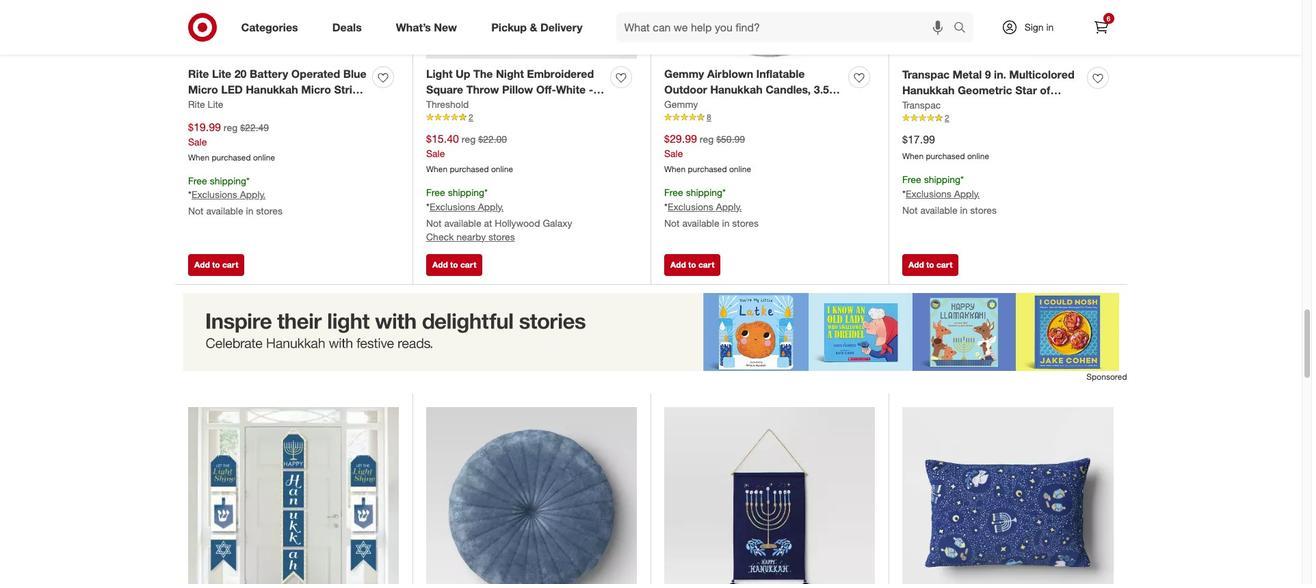 Task type: describe. For each thing, give the bounding box(es) containing it.
rite lite 20 battery operated blue micro led hanukkah micro string lights - 6 ft silver wire
[[188, 67, 367, 112]]

deals link
[[321, 12, 379, 42]]

1 vertical spatial of
[[955, 99, 965, 113]]

operated
[[291, 67, 340, 81]]

what's
[[396, 20, 431, 34]]

hanukkah inside transpac metal 9 in. multicolored hanukkah geometric star of david set of 2
[[902, 84, 955, 97]]

exclusions apply. link down $29.99 reg $50.99 sale when purchased online
[[668, 201, 742, 212]]

throw
[[466, 83, 499, 97]]

free shipping * * exclusions apply. not available in stores for of
[[902, 174, 997, 216]]

add to cart button for $15.40
[[426, 255, 483, 276]]

categories link
[[230, 12, 315, 42]]

transpac for transpac
[[902, 99, 941, 111]]

outdoor
[[664, 83, 707, 97]]

galaxy
[[543, 217, 572, 229]]

6 inside 6 'link'
[[1107, 14, 1110, 23]]

transpac metal 9 in. multicolored hanukkah geometric star of david set of 2
[[902, 68, 1074, 113]]

1 micro from the left
[[188, 83, 218, 97]]

hanukkah inside gemmy airblown inflatable outdoor hanukkah candles, 3.5 ft tall, multicolored
[[710, 83, 763, 97]]

0 vertical spatial of
[[1040, 84, 1050, 97]]

when for gemmy airblown inflatable outdoor hanukkah candles, 3.5 ft tall, multicolored
[[664, 164, 686, 174]]

add to cart for $29.99
[[670, 260, 714, 270]]

threshold
[[426, 98, 469, 110]]

shipping for of
[[924, 174, 960, 185]]

ft inside gemmy airblown inflatable outdoor hanukkah candles, 3.5 ft tall, multicolored
[[832, 83, 840, 97]]

$50.99
[[716, 133, 745, 145]]

9
[[985, 68, 991, 82]]

exclusions down $29.99 reg $50.99 sale when purchased online
[[668, 201, 713, 212]]

deals
[[332, 20, 362, 34]]

2 for light up the night embroidered square throw pillow off-white - threshold™
[[469, 112, 473, 122]]

sign in
[[1024, 21, 1054, 33]]

ft inside 'rite lite 20 battery operated blue micro led hanukkah micro string lights - 6 ft silver wire'
[[240, 98, 248, 112]]

4 to from the left
[[926, 260, 934, 270]]

free shipping * * exclusions apply. not available in stores for lights
[[188, 175, 282, 217]]

light up the night embroidered square throw pillow off-white - threshold™ link
[[426, 67, 605, 112]]

online inside $17.99 when purchased online
[[967, 151, 989, 161]]

square
[[426, 83, 463, 97]]

What can we help you find? suggestions appear below search field
[[616, 12, 957, 42]]

in for rite lite 20 battery operated blue micro led hanukkah micro string lights - 6 ft silver wire
[[246, 206, 253, 217]]

string
[[334, 83, 365, 97]]

$22.49
[[240, 122, 269, 133]]

online for light up the night embroidered square throw pillow off-white - threshold™
[[491, 164, 513, 174]]

sale for $15.40
[[426, 148, 445, 159]]

not for of
[[902, 204, 918, 216]]

purchased for rite lite 20 battery operated blue micro led hanukkah micro string lights - 6 ft silver wire
[[212, 152, 251, 163]]

exclusions apply. link for threshold™
[[430, 201, 504, 212]]

pickup & delivery link
[[480, 12, 600, 42]]

cart for $15.40
[[460, 260, 476, 270]]

exclusions apply. link for of
[[906, 188, 980, 199]]

to for $29.99
[[688, 260, 696, 270]]

4 add to cart button from the left
[[902, 255, 959, 276]]

set
[[935, 99, 952, 113]]

6 link
[[1086, 12, 1116, 42]]

search button
[[947, 12, 980, 45]]

rite for rite lite 20 battery operated blue micro led hanukkah micro string lights - 6 ft silver wire
[[188, 67, 209, 81]]

not for lights
[[188, 206, 204, 217]]

shipping for lights
[[210, 175, 246, 186]]

nearby
[[456, 231, 486, 243]]

david
[[902, 99, 932, 113]]

8
[[707, 112, 711, 122]]

stores for micro
[[256, 206, 282, 217]]

add to cart button for $19.99
[[188, 255, 244, 276]]

reg for $15.40
[[462, 133, 476, 145]]

check nearby stores button
[[426, 230, 515, 244]]

$19.99 reg $22.49 sale when purchased online
[[188, 120, 275, 163]]

the
[[473, 67, 493, 81]]

advertisement region
[[175, 294, 1127, 371]]

free shipping * * exclusions apply. not available at hollywood galaxy check nearby stores
[[426, 187, 572, 243]]

add for $29.99
[[670, 260, 686, 270]]

sign
[[1024, 21, 1044, 33]]

metal
[[953, 68, 982, 82]]

embroidered
[[527, 67, 594, 81]]

pickup
[[491, 20, 527, 34]]

rite lite
[[188, 98, 223, 110]]

4 cart from the left
[[936, 260, 952, 270]]

reg for $19.99
[[224, 122, 238, 133]]

candles,
[[766, 83, 811, 97]]

hanukkah inside 'rite lite 20 battery operated blue micro led hanukkah micro string lights - 6 ft silver wire'
[[246, 83, 298, 97]]

- inside 'rite lite 20 battery operated blue micro led hanukkah micro string lights - 6 ft silver wire'
[[223, 98, 228, 112]]

airblown
[[707, 67, 753, 81]]

online for rite lite 20 battery operated blue micro led hanukkah micro string lights - 6 ft silver wire
[[253, 152, 275, 163]]

tall,
[[664, 98, 684, 112]]

sponsored
[[1087, 372, 1127, 382]]

purchased inside $17.99 when purchased online
[[926, 151, 965, 161]]

add to cart for $19.99
[[194, 260, 238, 270]]

$29.99 reg $50.99 sale when purchased online
[[664, 132, 751, 174]]

multicolored inside gemmy airblown inflatable outdoor hanukkah candles, 3.5 ft tall, multicolored
[[687, 98, 752, 112]]

1 horizontal spatial free shipping * * exclusions apply. not available in stores
[[664, 187, 759, 229]]

threshold link
[[426, 98, 469, 111]]

in for transpac metal 9 in. multicolored hanukkah geometric star of david set of 2
[[960, 204, 968, 216]]

apply. for threshold™
[[478, 201, 504, 212]]

search
[[947, 22, 980, 35]]

gemmy for gemmy
[[664, 98, 698, 110]]

exclusions for of
[[906, 188, 951, 199]]

pickup & delivery
[[491, 20, 583, 34]]

$17.99 when purchased online
[[902, 133, 989, 161]]

what's new link
[[384, 12, 474, 42]]

to for $15.40
[[450, 260, 458, 270]]

inflatable
[[756, 67, 805, 81]]

categories
[[241, 20, 298, 34]]

lights
[[188, 98, 220, 112]]

pillow
[[502, 83, 533, 97]]

wire
[[283, 98, 306, 112]]

rite for rite lite
[[188, 98, 205, 110]]

sign in link
[[990, 12, 1075, 42]]



Task type: vqa. For each thing, say whether or not it's contained in the screenshot.
CIRCLE
no



Task type: locate. For each thing, give the bounding box(es) containing it.
1 horizontal spatial micro
[[301, 83, 331, 97]]

gemmy airblown inflatable outdoor hanukkah candles, 3.5 ft tall, multicolored
[[664, 67, 840, 112]]

led
[[221, 83, 243, 97]]

2 horizontal spatial 2
[[969, 99, 975, 113]]

0 vertical spatial gemmy
[[664, 67, 704, 81]]

3 cart from the left
[[698, 260, 714, 270]]

when down $19.99
[[188, 152, 209, 163]]

lite up led
[[212, 67, 231, 81]]

rite up rite lite
[[188, 67, 209, 81]]

transpac link
[[902, 98, 941, 112]]

free up check
[[426, 187, 445, 198]]

new
[[434, 20, 457, 34]]

$15.40
[[426, 132, 459, 146]]

not for threshold™
[[426, 217, 442, 229]]

to for $19.99
[[212, 260, 220, 270]]

not
[[902, 204, 918, 216], [188, 206, 204, 217], [426, 217, 442, 229], [664, 217, 680, 229]]

micro down the operated
[[301, 83, 331, 97]]

add to cart button
[[188, 255, 244, 276], [426, 255, 483, 276], [664, 255, 721, 276], [902, 255, 959, 276]]

when down $15.40
[[426, 164, 447, 174]]

when inside $19.99 reg $22.49 sale when purchased online
[[188, 152, 209, 163]]

0 horizontal spatial multicolored
[[687, 98, 752, 112]]

0 horizontal spatial reg
[[224, 122, 238, 133]]

transpac metal 9 in. multicolored hanukkah geometric star of david set of 2 image
[[902, 0, 1114, 59]]

0 vertical spatial 6
[[1107, 14, 1110, 23]]

0 horizontal spatial 2
[[469, 112, 473, 122]]

- down led
[[223, 98, 228, 112]]

free for of
[[902, 174, 921, 185]]

apply. inside free shipping * * exclusions apply. not available at hollywood galaxy check nearby stores
[[478, 201, 504, 212]]

2 link down pillow
[[426, 111, 637, 123]]

blue
[[343, 67, 367, 81]]

2 transpac from the top
[[902, 99, 941, 111]]

purchased down the '$22.00'
[[450, 164, 489, 174]]

sale down $15.40
[[426, 148, 445, 159]]

2 rite from the top
[[188, 98, 205, 110]]

1 transpac from the top
[[902, 68, 950, 82]]

free shipping * * exclusions apply. not available in stores
[[902, 174, 997, 216], [188, 175, 282, 217], [664, 187, 759, 229]]

online inside $29.99 reg $50.99 sale when purchased online
[[729, 164, 751, 174]]

geometric
[[958, 84, 1012, 97]]

free down $19.99 reg $22.49 sale when purchased online
[[188, 175, 207, 186]]

silver
[[251, 98, 280, 112]]

apply. for of
[[954, 188, 980, 199]]

when down $17.99
[[902, 151, 924, 161]]

hanukkah icon pattern lumbar throw pillow dark blue - threshold™ image
[[902, 408, 1114, 585], [902, 408, 1114, 585]]

rite
[[188, 67, 209, 81], [188, 98, 205, 110]]

threshold™
[[426, 98, 485, 112]]

what's new
[[396, 20, 457, 34]]

0 horizontal spatial free shipping * * exclusions apply. not available in stores
[[188, 175, 282, 217]]

1 horizontal spatial of
[[1040, 84, 1050, 97]]

1 vertical spatial -
[[223, 98, 228, 112]]

delivery
[[540, 20, 583, 34]]

cart for $19.99
[[222, 260, 238, 270]]

exclusions apply. link for lights
[[191, 189, 266, 201]]

up
[[456, 67, 470, 81]]

20
[[234, 67, 247, 81]]

cart
[[222, 260, 238, 270], [460, 260, 476, 270], [698, 260, 714, 270], [936, 260, 952, 270]]

when down the $29.99
[[664, 164, 686, 174]]

gemmy airblown inflatable outdoor hanukkah candles, 3.5 ft tall, multicolored image
[[664, 0, 875, 59], [664, 0, 875, 59]]

1 horizontal spatial -
[[589, 83, 593, 97]]

quilted velvet round throw pillow - opalhouse™ image
[[426, 408, 637, 585], [426, 408, 637, 585]]

apply. down $19.99 reg $22.49 sale when purchased online
[[240, 189, 266, 201]]

reg inside $19.99 reg $22.49 sale when purchased online
[[224, 122, 238, 133]]

add for $15.40
[[432, 260, 448, 270]]

shipping down $17.99 when purchased online
[[924, 174, 960, 185]]

add to cart button for $29.99
[[664, 255, 721, 276]]

free shipping * * exclusions apply. not available in stores down $19.99 reg $22.49 sale when purchased online
[[188, 175, 282, 217]]

transpac metal 9 in. multicolored hanukkah geometric star of david set of 2 link
[[902, 67, 1082, 113]]

star
[[1015, 84, 1037, 97]]

hanukkah down battery
[[246, 83, 298, 97]]

sale inside $29.99 reg $50.99 sale when purchased online
[[664, 148, 683, 159]]

when for rite lite 20 battery operated blue micro led hanukkah micro string lights - 6 ft silver wire
[[188, 152, 209, 163]]

gemmy airblown inflatable outdoor hanukkah candles, 3.5 ft tall, multicolored link
[[664, 67, 843, 112]]

$17.99
[[902, 133, 935, 146]]

gemmy inside gemmy airblown inflatable outdoor hanukkah candles, 3.5 ft tall, multicolored
[[664, 67, 704, 81]]

4 add to cart from the left
[[908, 260, 952, 270]]

purchased inside $29.99 reg $50.99 sale when purchased online
[[688, 164, 727, 174]]

$15.40 reg $22.00 sale when purchased online
[[426, 132, 513, 174]]

light up the night embroidered square throw pillow off-white - threshold™ image
[[426, 0, 637, 59], [426, 0, 637, 59]]

online down $22.49 at the top left of the page
[[253, 152, 275, 163]]

big dot of happiness happy hanukkah - hanging vertical paper door banners - chanukah holiday party wall decoration kit - indoor door decor image
[[188, 408, 399, 585], [188, 408, 399, 585]]

exclusions apply. link down $17.99 when purchased online
[[906, 188, 980, 199]]

online down $50.99
[[729, 164, 751, 174]]

exclusions for threshold™
[[430, 201, 475, 212]]

0 vertical spatial ft
[[832, 83, 840, 97]]

$22.00
[[478, 133, 507, 145]]

rite lite 20 battery operated blue micro led hanukkah micro string lights - 6 ft silver wire image
[[188, 0, 399, 59], [188, 0, 399, 59]]

free shipping * * exclusions apply. not available in stores down $29.99 reg $50.99 sale when purchased online
[[664, 187, 759, 229]]

1 vertical spatial lite
[[208, 98, 223, 110]]

free down $17.99
[[902, 174, 921, 185]]

ft
[[832, 83, 840, 97], [240, 98, 248, 112]]

2 link for pillow
[[426, 111, 637, 123]]

light up the night embroidered square throw pillow off-white - threshold™
[[426, 67, 594, 112]]

shipping down $29.99 reg $50.99 sale when purchased online
[[686, 187, 722, 198]]

apply. for lights
[[240, 189, 266, 201]]

of right set
[[955, 99, 965, 113]]

shipping inside free shipping * * exclusions apply. not available at hollywood galaxy check nearby stores
[[448, 187, 484, 198]]

rite lite 20 battery operated blue micro led hanukkah micro string lights - 6 ft silver wire link
[[188, 67, 367, 112]]

apply. down $29.99 reg $50.99 sale when purchased online
[[716, 201, 742, 212]]

0 vertical spatial -
[[589, 83, 593, 97]]

1 vertical spatial ft
[[240, 98, 248, 112]]

available for threshold™
[[444, 217, 481, 229]]

exclusions apply. link
[[906, 188, 980, 199], [191, 189, 266, 201], [430, 201, 504, 212], [668, 201, 742, 212]]

lite for rite lite 20 battery operated blue micro led hanukkah micro string lights - 6 ft silver wire
[[212, 67, 231, 81]]

online
[[967, 151, 989, 161], [253, 152, 275, 163], [491, 164, 513, 174], [729, 164, 751, 174]]

0 horizontal spatial ft
[[240, 98, 248, 112]]

2 add from the left
[[432, 260, 448, 270]]

shipping
[[924, 174, 960, 185], [210, 175, 246, 186], [448, 187, 484, 198], [686, 187, 722, 198]]

available
[[920, 204, 957, 216], [206, 206, 243, 217], [444, 217, 481, 229], [682, 217, 719, 229]]

battery
[[250, 67, 288, 81]]

purchased for gemmy airblown inflatable outdoor hanukkah candles, 3.5 ft tall, multicolored
[[688, 164, 727, 174]]

available inside free shipping * * exclusions apply. not available at hollywood galaxy check nearby stores
[[444, 217, 481, 229]]

free shipping * * exclusions apply. not available in stores down $17.99 when purchased online
[[902, 174, 997, 216]]

1 add from the left
[[194, 260, 210, 270]]

2 for transpac metal 9 in. multicolored hanukkah geometric star of david set of 2
[[945, 113, 949, 123]]

1 vertical spatial 6
[[231, 98, 237, 112]]

2 link for star
[[902, 112, 1114, 124]]

0 horizontal spatial sale
[[188, 136, 207, 148]]

transpac inside transpac metal 9 in. multicolored hanukkah geometric star of david set of 2
[[902, 68, 950, 82]]

3 add to cart from the left
[[670, 260, 714, 270]]

1 horizontal spatial 2
[[945, 113, 949, 123]]

transpac up transpac link
[[902, 68, 950, 82]]

hollywood
[[495, 217, 540, 229]]

online down geometric
[[967, 151, 989, 161]]

of
[[1040, 84, 1050, 97], [955, 99, 965, 113]]

online inside $15.40 reg $22.00 sale when purchased online
[[491, 164, 513, 174]]

1 horizontal spatial reg
[[462, 133, 476, 145]]

purchased down $50.99
[[688, 164, 727, 174]]

reg inside $15.40 reg $22.00 sale when purchased online
[[462, 133, 476, 145]]

multicolored down airblown
[[687, 98, 752, 112]]

add
[[194, 260, 210, 270], [432, 260, 448, 270], [670, 260, 686, 270], [908, 260, 924, 270]]

lite inside 'rite lite 20 battery operated blue micro led hanukkah micro string lights - 6 ft silver wire'
[[212, 67, 231, 81]]

3.5
[[814, 83, 829, 97]]

exclusions up check
[[430, 201, 475, 212]]

apply. up at
[[478, 201, 504, 212]]

stores for multicolored
[[732, 217, 759, 229]]

exclusions down $19.99 reg $22.49 sale when purchased online
[[191, 189, 237, 201]]

2 down geometric
[[969, 99, 975, 113]]

1 gemmy from the top
[[664, 67, 704, 81]]

purchased for light up the night embroidered square throw pillow off-white - threshold™
[[450, 164, 489, 174]]

- inside light up the night embroidered square throw pillow off-white - threshold™
[[589, 83, 593, 97]]

transpac
[[902, 68, 950, 82], [902, 99, 941, 111]]

reg inside $29.99 reg $50.99 sale when purchased online
[[700, 133, 714, 145]]

in.
[[994, 68, 1006, 82]]

2 link
[[426, 111, 637, 123], [902, 112, 1114, 124]]

purchased down $17.99
[[926, 151, 965, 161]]

4 add from the left
[[908, 260, 924, 270]]

ft right the 3.5 at right top
[[832, 83, 840, 97]]

6 inside 'rite lite 20 battery operated blue micro led hanukkah micro string lights - 6 ft silver wire'
[[231, 98, 237, 112]]

0 horizontal spatial micro
[[188, 83, 218, 97]]

hanukkah down airblown
[[710, 83, 763, 97]]

when inside $29.99 reg $50.99 sale when purchased online
[[664, 164, 686, 174]]

off-
[[536, 83, 556, 97]]

reg left the '$22.00'
[[462, 133, 476, 145]]

available for lights
[[206, 206, 243, 217]]

not inside free shipping * * exclusions apply. not available at hollywood galaxy check nearby stores
[[426, 217, 442, 229]]

sale down the $29.99
[[664, 148, 683, 159]]

sale for $29.99
[[664, 148, 683, 159]]

multicolored inside transpac metal 9 in. multicolored hanukkah geometric star of david set of 2
[[1009, 68, 1074, 82]]

1 horizontal spatial 2 link
[[902, 112, 1114, 124]]

exclusions
[[906, 188, 951, 199], [191, 189, 237, 201], [430, 201, 475, 212], [668, 201, 713, 212]]

0 horizontal spatial 6
[[231, 98, 237, 112]]

multicolored
[[1009, 68, 1074, 82], [687, 98, 752, 112]]

ft down led
[[240, 98, 248, 112]]

multicolored up the star
[[1009, 68, 1074, 82]]

gemmy up outdoor
[[664, 67, 704, 81]]

apply.
[[954, 188, 980, 199], [240, 189, 266, 201], [478, 201, 504, 212], [716, 201, 742, 212]]

1 add to cart button from the left
[[188, 255, 244, 276]]

free for threshold™
[[426, 187, 445, 198]]

when inside $17.99 when purchased online
[[902, 151, 924, 161]]

online for gemmy airblown inflatable outdoor hanukkah candles, 3.5 ft tall, multicolored
[[729, 164, 751, 174]]

rite lite link
[[188, 98, 223, 111]]

reg down 8
[[700, 133, 714, 145]]

1 to from the left
[[212, 260, 220, 270]]

2 to from the left
[[450, 260, 458, 270]]

0 horizontal spatial of
[[955, 99, 965, 113]]

0 vertical spatial lite
[[212, 67, 231, 81]]

1 add to cart from the left
[[194, 260, 238, 270]]

reg for $29.99
[[700, 133, 714, 145]]

shipping for threshold™
[[448, 187, 484, 198]]

0 horizontal spatial 2 link
[[426, 111, 637, 123]]

of right the star
[[1040, 84, 1050, 97]]

0 vertical spatial transpac
[[902, 68, 950, 82]]

$29.99
[[664, 132, 697, 146]]

1 horizontal spatial ft
[[832, 83, 840, 97]]

when for light up the night embroidered square throw pillow off-white - threshold™
[[426, 164, 447, 174]]

transpac for transpac metal 9 in. multicolored hanukkah geometric star of david set of 2
[[902, 68, 950, 82]]

happy hanukkah wall hanging art - threshold™ image
[[664, 408, 875, 585], [664, 408, 875, 585]]

1 vertical spatial transpac
[[902, 99, 941, 111]]

sale inside $19.99 reg $22.49 sale when purchased online
[[188, 136, 207, 148]]

1 vertical spatial multicolored
[[687, 98, 752, 112]]

exclusions down $17.99 when purchased online
[[906, 188, 951, 199]]

exclusions apply. link up at
[[430, 201, 504, 212]]

reg left $22.49 at the top left of the page
[[224, 122, 238, 133]]

hanukkah up transpac link
[[902, 84, 955, 97]]

gemmy for gemmy airblown inflatable outdoor hanukkah candles, 3.5 ft tall, multicolored
[[664, 67, 704, 81]]

2 link down the star
[[902, 112, 1114, 124]]

micro up rite lite
[[188, 83, 218, 97]]

lite down led
[[208, 98, 223, 110]]

shipping down $19.99 reg $22.49 sale when purchased online
[[210, 175, 246, 186]]

2 cart from the left
[[460, 260, 476, 270]]

micro
[[188, 83, 218, 97], [301, 83, 331, 97]]

in for gemmy airblown inflatable outdoor hanukkah candles, 3.5 ft tall, multicolored
[[722, 217, 730, 229]]

0 vertical spatial rite
[[188, 67, 209, 81]]

1 rite from the top
[[188, 67, 209, 81]]

at
[[484, 217, 492, 229]]

2 horizontal spatial sale
[[664, 148, 683, 159]]

stores for david
[[970, 204, 997, 216]]

in
[[1046, 21, 1054, 33], [960, 204, 968, 216], [246, 206, 253, 217], [722, 217, 730, 229]]

lite inside rite lite link
[[208, 98, 223, 110]]

light
[[426, 67, 453, 81]]

online down the '$22.00'
[[491, 164, 513, 174]]

2 horizontal spatial hanukkah
[[902, 84, 955, 97]]

reg
[[224, 122, 238, 133], [462, 133, 476, 145], [700, 133, 714, 145]]

1 horizontal spatial 6
[[1107, 14, 1110, 23]]

add to cart
[[194, 260, 238, 270], [432, 260, 476, 270], [670, 260, 714, 270], [908, 260, 952, 270]]

add to cart for $15.40
[[432, 260, 476, 270]]

available for of
[[920, 204, 957, 216]]

white
[[556, 83, 586, 97]]

free inside free shipping * * exclusions apply. not available at hollywood galaxy check nearby stores
[[426, 187, 445, 198]]

2 inside transpac metal 9 in. multicolored hanukkah geometric star of david set of 2
[[969, 99, 975, 113]]

shipping up at
[[448, 187, 484, 198]]

sale inside $15.40 reg $22.00 sale when purchased online
[[426, 148, 445, 159]]

apply. down $17.99 when purchased online
[[954, 188, 980, 199]]

2 gemmy from the top
[[664, 98, 698, 110]]

exclusions for lights
[[191, 189, 237, 201]]

3 add to cart button from the left
[[664, 255, 721, 276]]

2 horizontal spatial free shipping * * exclusions apply. not available in stores
[[902, 174, 997, 216]]

rite up $19.99
[[188, 98, 205, 110]]

free
[[902, 174, 921, 185], [188, 175, 207, 186], [426, 187, 445, 198], [664, 187, 683, 198]]

2 add to cart from the left
[[432, 260, 476, 270]]

1 cart from the left
[[222, 260, 238, 270]]

6
[[1107, 14, 1110, 23], [231, 98, 237, 112]]

3 add from the left
[[670, 260, 686, 270]]

gemmy
[[664, 67, 704, 81], [664, 98, 698, 110]]

stores inside free shipping * * exclusions apply. not available at hollywood galaxy check nearby stores
[[488, 231, 515, 243]]

lite for rite lite
[[208, 98, 223, 110]]

8 link
[[664, 111, 875, 123]]

1 horizontal spatial multicolored
[[1009, 68, 1074, 82]]

gemmy link
[[664, 98, 698, 111]]

online inside $19.99 reg $22.49 sale when purchased online
[[253, 152, 275, 163]]

when inside $15.40 reg $22.00 sale when purchased online
[[426, 164, 447, 174]]

free down $29.99 reg $50.99 sale when purchased online
[[664, 187, 683, 198]]

2 horizontal spatial reg
[[700, 133, 714, 145]]

1 horizontal spatial hanukkah
[[710, 83, 763, 97]]

- right white
[[589, 83, 593, 97]]

exclusions inside free shipping * * exclusions apply. not available at hollywood galaxy check nearby stores
[[430, 201, 475, 212]]

free for lights
[[188, 175, 207, 186]]

rite inside 'rite lite 20 battery operated blue micro led hanukkah micro string lights - 6 ft silver wire'
[[188, 67, 209, 81]]

add for $19.99
[[194, 260, 210, 270]]

$19.99
[[188, 120, 221, 134]]

transpac up $17.99
[[902, 99, 941, 111]]

sale
[[188, 136, 207, 148], [426, 148, 445, 159], [664, 148, 683, 159]]

2 micro from the left
[[301, 83, 331, 97]]

2 add to cart button from the left
[[426, 255, 483, 276]]

1 vertical spatial rite
[[188, 98, 205, 110]]

0 vertical spatial multicolored
[[1009, 68, 1074, 82]]

1 vertical spatial gemmy
[[664, 98, 698, 110]]

0 horizontal spatial -
[[223, 98, 228, 112]]

-
[[589, 83, 593, 97], [223, 98, 228, 112]]

purchased inside $15.40 reg $22.00 sale when purchased online
[[450, 164, 489, 174]]

1 horizontal spatial sale
[[426, 148, 445, 159]]

check
[[426, 231, 454, 243]]

sale for $19.99
[[188, 136, 207, 148]]

2 down threshold link in the left of the page
[[469, 112, 473, 122]]

cart for $29.99
[[698, 260, 714, 270]]

when
[[902, 151, 924, 161], [188, 152, 209, 163], [426, 164, 447, 174], [664, 164, 686, 174]]

to
[[212, 260, 220, 270], [450, 260, 458, 270], [688, 260, 696, 270], [926, 260, 934, 270]]

exclusions apply. link down $19.99 reg $22.49 sale when purchased online
[[191, 189, 266, 201]]

&
[[530, 20, 537, 34]]

gemmy down outdoor
[[664, 98, 698, 110]]

3 to from the left
[[688, 260, 696, 270]]

purchased
[[926, 151, 965, 161], [212, 152, 251, 163], [450, 164, 489, 174], [688, 164, 727, 174]]

2 up $17.99 when purchased online
[[945, 113, 949, 123]]

0 horizontal spatial hanukkah
[[246, 83, 298, 97]]

purchased down $22.49 at the top left of the page
[[212, 152, 251, 163]]

sale down $19.99
[[188, 136, 207, 148]]

purchased inside $19.99 reg $22.49 sale when purchased online
[[212, 152, 251, 163]]

night
[[496, 67, 524, 81]]



